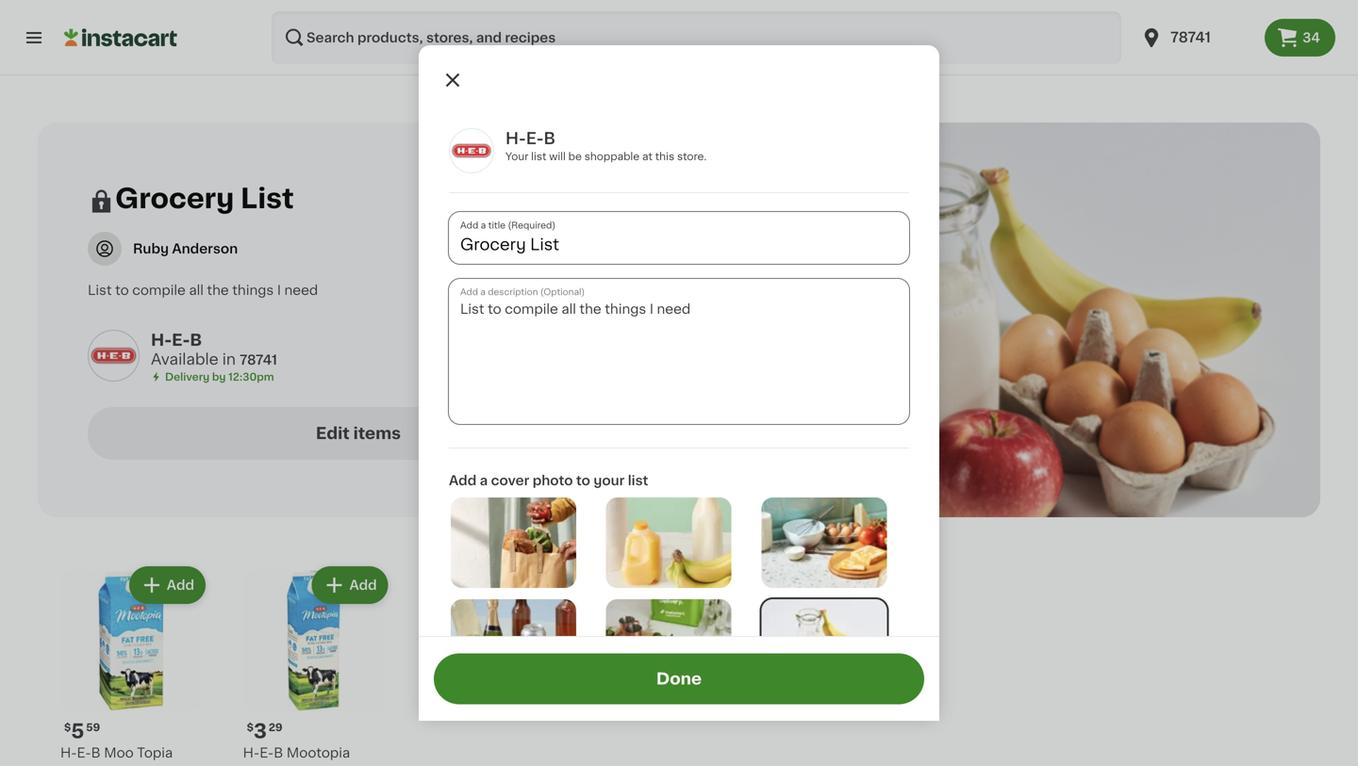 Task type: vqa. For each thing, say whether or not it's contained in the screenshot.
Stores
no



Task type: describe. For each thing, give the bounding box(es) containing it.
b for moo
[[91, 747, 101, 760]]

a person holding a tomato and a grocery bag with a baguette and vegetables. image
[[451, 498, 576, 589]]

h-e-b logo image
[[449, 128, 494, 174]]

lactose inside h-e-b moo topia lactose free fa
[[60, 766, 114, 767]]

5
[[71, 722, 84, 742]]

list to compile all the things i need
[[88, 284, 318, 297]]

moo
[[104, 747, 134, 760]]

b for available
[[190, 333, 202, 349]]

grocery
[[115, 185, 234, 212]]

h e b image
[[88, 330, 140, 382]]

b for your
[[544, 131, 556, 147]]

h-e-b mootopia lactose free fa
[[243, 747, 353, 767]]

e- for your
[[526, 131, 544, 147]]

i
[[277, 284, 281, 297]]

free inside h-e-b moo topia lactose free fa
[[117, 766, 146, 767]]

done button
[[434, 654, 925, 705]]

a small bottle of milk, a bowl and a whisk, a carton of 6 eggs, a bunch of tomatoes on the vine, sliced cheese, a head of lettuce, and a loaf of bread. image
[[762, 498, 887, 589]]

edit items
[[316, 426, 401, 442]]

h-e-b your list will be shoppable at this store.
[[506, 131, 707, 162]]

things
[[232, 284, 274, 297]]

add for 5
[[167, 579, 194, 592]]

items
[[353, 426, 401, 442]]

h- for available
[[151, 333, 172, 349]]

h- for your
[[506, 131, 526, 147]]

add a cover photo to your list
[[449, 475, 649, 488]]

add inside dialog
[[449, 475, 477, 488]]

12:30pm
[[228, 372, 274, 383]]

topia
[[137, 747, 173, 760]]

by
[[212, 372, 226, 383]]

Add a title (Required) text field
[[449, 212, 909, 264]]

list inside 'h-e-b your list will be shoppable at this store.'
[[531, 151, 547, 162]]

ruby
[[133, 242, 169, 256]]

the
[[207, 284, 229, 297]]

a roll of paper towels, a gallon of orange juice, a small bottle of milk, a bunch of bananas. image
[[606, 498, 732, 589]]

photo
[[533, 475, 573, 488]]

anderson
[[172, 242, 238, 256]]

to inside list_add_items dialog
[[576, 475, 590, 488]]

h-e-b available in 78741
[[151, 333, 277, 367]]

a marble tabletop with a wooden cutting board of cut limes, copper cups, and vodka bottles. image
[[606, 600, 732, 690]]

a
[[480, 475, 488, 488]]

3
[[254, 722, 267, 742]]

in
[[222, 352, 236, 367]]

lactose inside h-e-b mootopia lactose free fa
[[243, 766, 296, 767]]

add button for 3
[[314, 569, 386, 603]]



Task type: locate. For each thing, give the bounding box(es) containing it.
to left your
[[576, 475, 590, 488]]

e-
[[526, 131, 544, 147], [172, 333, 190, 349], [77, 747, 91, 760], [260, 747, 274, 760]]

0 horizontal spatial add button
[[131, 569, 204, 603]]

h- inside h-e-b mootopia lactose free fa
[[243, 747, 260, 760]]

$ 3 29
[[247, 722, 283, 742]]

h- down 3
[[243, 747, 260, 760]]

1 horizontal spatial to
[[576, 475, 590, 488]]

h- down 5
[[60, 747, 77, 760]]

product group containing 3
[[236, 563, 392, 767]]

h- up available
[[151, 333, 172, 349]]

all
[[189, 284, 204, 297]]

2 free from the left
[[300, 766, 329, 767]]

1 horizontal spatial add
[[349, 579, 377, 592]]

0 horizontal spatial $
[[64, 723, 71, 733]]

edit
[[316, 426, 350, 442]]

lactose down moo
[[60, 766, 114, 767]]

to
[[115, 284, 129, 297], [576, 475, 590, 488]]

$
[[64, 723, 71, 733], [247, 723, 254, 733]]

h- for mootopia
[[243, 747, 260, 760]]

add button
[[131, 569, 204, 603], [314, 569, 386, 603]]

an apple, a small pitcher of milk, a banana, and a carton of 6 eggs. image
[[762, 600, 887, 690]]

free inside h-e-b mootopia lactose free fa
[[300, 766, 329, 767]]

1 horizontal spatial add button
[[314, 569, 386, 603]]

be
[[569, 151, 582, 162]]

59
[[86, 723, 100, 733]]

1 vertical spatial to
[[576, 475, 590, 488]]

lactose
[[60, 766, 114, 767], [243, 766, 296, 767]]

add for 3
[[349, 579, 377, 592]]

list_add_items dialog
[[419, 45, 940, 767]]

29
[[269, 723, 283, 733]]

cover
[[491, 475, 530, 488]]

1 horizontal spatial free
[[300, 766, 329, 767]]

to left compile at the top left
[[115, 284, 129, 297]]

e- inside 'h-e-b your list will be shoppable at this store.'
[[526, 131, 544, 147]]

store.
[[677, 151, 707, 162]]

e- down $ 5 59
[[77, 747, 91, 760]]

your
[[506, 151, 529, 162]]

1 lactose from the left
[[60, 766, 114, 767]]

0 horizontal spatial free
[[117, 766, 146, 767]]

h- for moo
[[60, 747, 77, 760]]

compile
[[132, 284, 186, 297]]

ruby anderson
[[133, 242, 238, 256]]

h-e-b moo topia lactose free fa
[[60, 747, 173, 767]]

instacart logo image
[[64, 26, 177, 49]]

list right your
[[628, 475, 649, 488]]

$ for 5
[[64, 723, 71, 733]]

34
[[1303, 31, 1321, 44]]

delivery by 12:30pm
[[165, 372, 274, 383]]

e- down $ 3 29
[[260, 747, 274, 760]]

at
[[642, 151, 653, 162]]

e- inside h-e-b moo topia lactose free fa
[[77, 747, 91, 760]]

List to compile all the things I need text field
[[449, 279, 909, 425]]

1 free from the left
[[117, 766, 146, 767]]

$ inside $ 5 59
[[64, 723, 71, 733]]

h-
[[506, 131, 526, 147], [151, 333, 172, 349], [60, 747, 77, 760], [243, 747, 260, 760]]

mootopia
[[287, 747, 350, 760]]

$ left 29
[[247, 723, 254, 733]]

b inside 'h-e-b your list will be shoppable at this store.'
[[544, 131, 556, 147]]

1 horizontal spatial list
[[241, 185, 294, 212]]

2 $ from the left
[[247, 723, 254, 733]]

b
[[544, 131, 556, 147], [190, 333, 202, 349], [91, 747, 101, 760], [274, 747, 283, 760]]

2 add button from the left
[[314, 569, 386, 603]]

a blue can, a silver can, an empty bottle, an empty champagne bottle, and two brown glass bottles. image
[[451, 600, 576, 690]]

1 horizontal spatial product group
[[236, 563, 392, 767]]

grocery list
[[115, 185, 294, 212]]

$ for 3
[[247, 723, 254, 733]]

b for mootopia
[[274, 747, 283, 760]]

b inside h-e-b moo topia lactose free fa
[[91, 747, 101, 760]]

1 vertical spatial list
[[628, 475, 649, 488]]

add button for 5
[[131, 569, 204, 603]]

b down 29
[[274, 747, 283, 760]]

will
[[549, 151, 566, 162]]

0 horizontal spatial lactose
[[60, 766, 114, 767]]

0 horizontal spatial to
[[115, 284, 129, 297]]

your
[[594, 475, 625, 488]]

1 horizontal spatial list
[[628, 475, 649, 488]]

78741
[[240, 354, 277, 367]]

add
[[449, 475, 477, 488], [167, 579, 194, 592], [349, 579, 377, 592]]

0 vertical spatial to
[[115, 284, 129, 297]]

b up available
[[190, 333, 202, 349]]

h- up your
[[506, 131, 526, 147]]

e- inside h-e-b available in 78741
[[172, 333, 190, 349]]

2 lactose from the left
[[243, 766, 296, 767]]

e- for mootopia
[[260, 747, 274, 760]]

0 horizontal spatial product group
[[53, 563, 209, 767]]

free down moo
[[117, 766, 146, 767]]

1 horizontal spatial $
[[247, 723, 254, 733]]

h- inside h-e-b available in 78741
[[151, 333, 172, 349]]

free
[[117, 766, 146, 767], [300, 766, 329, 767]]

1 product group from the left
[[53, 563, 209, 767]]

$ inside $ 3 29
[[247, 723, 254, 733]]

list up i on the top left of the page
[[241, 185, 294, 212]]

h- inside 'h-e-b your list will be shoppable at this store.'
[[506, 131, 526, 147]]

0 vertical spatial list
[[241, 185, 294, 212]]

1 vertical spatial list
[[88, 284, 112, 297]]

list
[[531, 151, 547, 162], [628, 475, 649, 488]]

34 button
[[1265, 19, 1336, 57]]

available
[[151, 352, 219, 367]]

h- inside h-e-b moo topia lactose free fa
[[60, 747, 77, 760]]

need
[[284, 284, 318, 297]]

edit items button
[[88, 408, 629, 460]]

2 horizontal spatial add
[[449, 475, 477, 488]]

product group containing 5
[[53, 563, 209, 767]]

e- up your
[[526, 131, 544, 147]]

list left will at the left
[[531, 151, 547, 162]]

b inside h-e-b mootopia lactose free fa
[[274, 747, 283, 760]]

e- inside h-e-b mootopia lactose free fa
[[260, 747, 274, 760]]

0 horizontal spatial add
[[167, 579, 194, 592]]

0 horizontal spatial list
[[88, 284, 112, 297]]

shoppable
[[585, 151, 640, 162]]

list
[[241, 185, 294, 212], [88, 284, 112, 297]]

e- up available
[[172, 333, 190, 349]]

b left moo
[[91, 747, 101, 760]]

$ 5 59
[[64, 722, 100, 742]]

e- for moo
[[77, 747, 91, 760]]

b inside h-e-b available in 78741
[[190, 333, 202, 349]]

e- for available
[[172, 333, 190, 349]]

list left compile at the top left
[[88, 284, 112, 297]]

done
[[657, 672, 702, 688]]

product group
[[53, 563, 209, 767], [236, 563, 392, 767]]

b up will at the left
[[544, 131, 556, 147]]

0 vertical spatial list
[[531, 151, 547, 162]]

1 add button from the left
[[131, 569, 204, 603]]

this
[[655, 151, 675, 162]]

1 $ from the left
[[64, 723, 71, 733]]

free down mootopia
[[300, 766, 329, 767]]

2 product group from the left
[[236, 563, 392, 767]]

lactose down $ 3 29
[[243, 766, 296, 767]]

$ left 59
[[64, 723, 71, 733]]

delivery
[[165, 372, 210, 383]]

1 horizontal spatial lactose
[[243, 766, 296, 767]]

0 horizontal spatial list
[[531, 151, 547, 162]]



